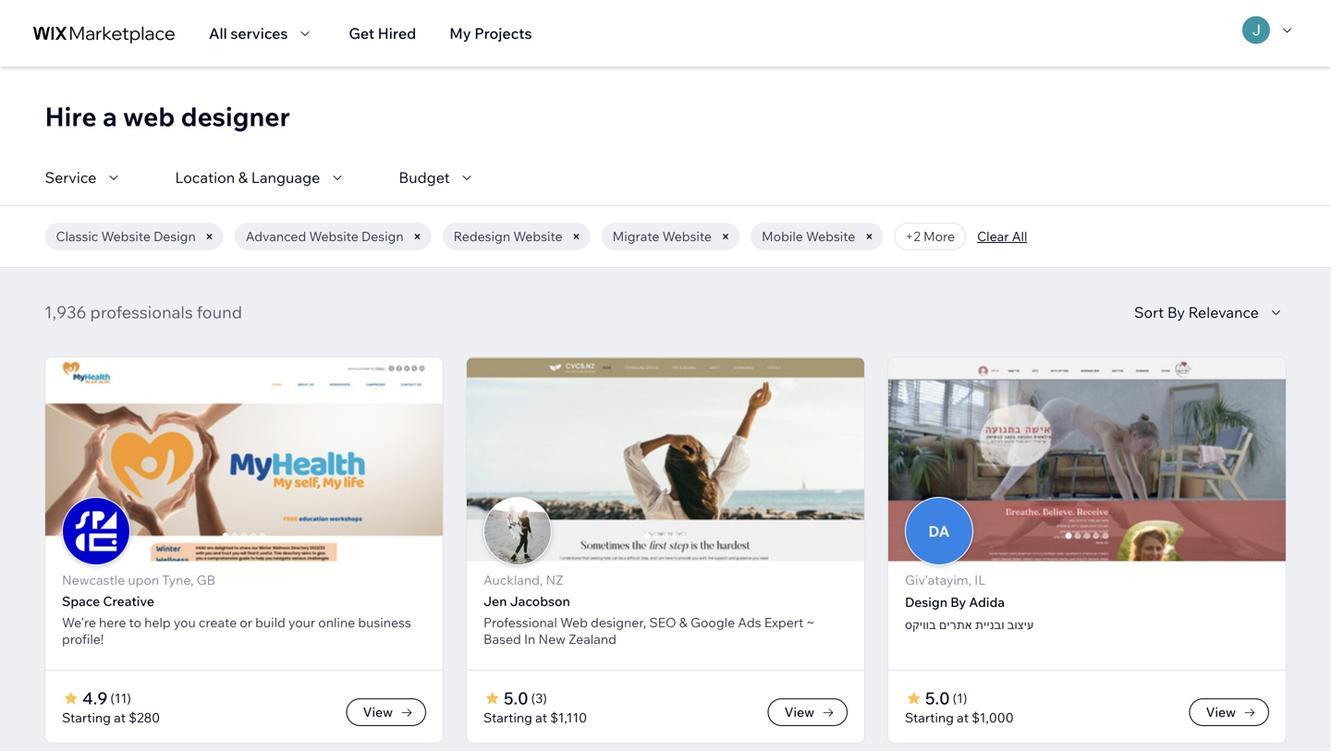 Task type: describe. For each thing, give the bounding box(es) containing it.
budget button
[[399, 166, 478, 189]]

upon
[[128, 572, 159, 588]]

sort
[[1134, 303, 1164, 322]]

hire
[[45, 100, 97, 133]]

עיצוב ובניית אתרים בוויקס
[[905, 617, 1034, 633]]

redesign website
[[454, 228, 563, 245]]

3
[[535, 691, 543, 707]]

jen jacobson image
[[484, 498, 551, 565]]

( for 5.0 ( 3 )
[[531, 691, 535, 707]]

( for 4.9 ( 11 )
[[110, 691, 115, 707]]

we're
[[62, 615, 96, 631]]

my
[[449, 24, 471, 43]]

& inside 'professional web designer, seo & google ads expert ~ based in new zealand'
[[679, 615, 688, 631]]

service
[[45, 168, 96, 187]]

) for 5.0 ( 1 )
[[963, 691, 967, 707]]

projects
[[474, 24, 532, 43]]

giv'atayim,
[[905, 572, 972, 588]]

starting at $1,110
[[483, 710, 587, 726]]

at for 5.0 ( 3 )
[[535, 710, 547, 726]]

sort by relevance
[[1134, 303, 1259, 322]]

by for design
[[950, 594, 966, 611]]

design for classic website design
[[153, 228, 196, 245]]

web
[[123, 100, 175, 133]]

service button
[[45, 166, 124, 189]]

view for 5.0 ( 3 )
[[784, 704, 814, 721]]

migrate website
[[612, 228, 712, 245]]

at for 4.9 ( 11 )
[[114, 710, 126, 726]]

language
[[251, 168, 320, 187]]

we're here to help you create or build your online business profile!
[[62, 615, 411, 648]]

newcastle
[[62, 572, 125, 588]]

website for redesign
[[513, 228, 563, 245]]

your
[[288, 615, 315, 631]]

get
[[349, 24, 374, 43]]

to
[[129, 615, 141, 631]]

space creative image
[[63, 498, 129, 565]]

all services button
[[209, 22, 316, 44]]

5.0 for 5.0 ( 1 )
[[925, 688, 950, 709]]

אתרים
[[939, 617, 972, 633]]

space creative
[[62, 593, 154, 610]]

starting for 4.9 ( 11 )
[[62, 710, 111, 726]]

jen jacobson
[[483, 593, 570, 610]]

& inside button
[[238, 168, 248, 187]]

more
[[923, 228, 955, 245]]

zealand
[[569, 631, 616, 648]]

starting for 5.0 ( 3 )
[[483, 710, 532, 726]]

tyne,
[[162, 572, 194, 588]]

space creative element
[[44, 357, 444, 744]]

design for advanced website design
[[361, 228, 404, 245]]

giv'atayim, il
[[905, 572, 986, 588]]

designer
[[181, 100, 290, 133]]

starting at $280
[[62, 710, 160, 726]]

view for 5.0 ( 1 )
[[1206, 704, 1236, 721]]

) for 5.0 ( 3 )
[[543, 691, 547, 707]]

5.0 ( 3 )
[[504, 688, 547, 709]]

all inside the clear all button
[[1012, 228, 1027, 245]]

budget
[[399, 168, 450, 187]]

) for 4.9 ( 11 )
[[127, 691, 131, 707]]

jen
[[483, 593, 507, 610]]

website for mobile
[[806, 228, 855, 245]]

classic website design
[[56, 228, 196, 245]]

advanced website design
[[246, 228, 404, 245]]

google
[[691, 615, 735, 631]]

view for 4.9 ( 11 )
[[363, 704, 393, 721]]

ובניית
[[975, 617, 1005, 633]]

mobile website
[[762, 228, 855, 245]]

ads
[[738, 615, 761, 631]]

hire a web designer
[[45, 100, 290, 133]]

view link for 5.0 ( 3 )
[[768, 699, 848, 727]]

clear all
[[977, 228, 1027, 245]]

professionals
[[90, 302, 193, 323]]

professional
[[483, 615, 557, 631]]

( for 5.0 ( 1 )
[[953, 691, 957, 707]]

all services
[[209, 24, 288, 43]]

classic
[[56, 228, 98, 245]]

online
[[318, 615, 355, 631]]

relevance
[[1188, 303, 1259, 322]]

clear
[[977, 228, 1009, 245]]

gb
[[197, 572, 215, 588]]

get hired link
[[349, 22, 416, 44]]

johnsmith43233 image
[[1242, 16, 1270, 44]]

services
[[231, 24, 288, 43]]

da
[[928, 522, 950, 541]]

1,936
[[44, 302, 86, 323]]

+2
[[905, 228, 921, 245]]

il
[[974, 572, 986, 588]]

professional web designer, seo & google ads expert ~ based in new zealand
[[483, 615, 815, 648]]

בוויקס
[[905, 617, 936, 633]]

~
[[807, 615, 815, 631]]

5.0 for 5.0 ( 3 )
[[504, 688, 528, 709]]

here
[[99, 615, 126, 631]]

1
[[957, 691, 963, 707]]



Task type: vqa. For each thing, say whether or not it's contained in the screenshot.
Website corresponding to Mobile
yes



Task type: locate. For each thing, give the bounding box(es) containing it.
my projects
[[449, 24, 532, 43]]

website for migrate
[[662, 228, 712, 245]]

at down 11
[[114, 710, 126, 726]]

1 ) from the left
[[127, 691, 131, 707]]

at down 3
[[535, 710, 547, 726]]

( inside 4.9 ( 11 )
[[110, 691, 115, 707]]

business
[[358, 615, 411, 631]]

) up the $280
[[127, 691, 131, 707]]

5.0 inside design by adida element
[[925, 688, 950, 709]]

) up starting at $1,000
[[963, 691, 967, 707]]

newcastle upon tyne, gb
[[62, 572, 215, 588]]

new
[[538, 631, 566, 648]]

3 view link from the left
[[1189, 699, 1269, 727]]

cvcs image
[[467, 358, 864, 562]]

website
[[101, 228, 151, 245], [309, 228, 358, 245], [513, 228, 563, 245], [662, 228, 712, 245], [806, 228, 855, 245]]

creative
[[103, 593, 154, 610]]

& right seo
[[679, 615, 688, 631]]

view link inside design by adida element
[[1189, 699, 1269, 727]]

all
[[209, 24, 227, 43], [1012, 228, 1027, 245]]

view inside jen jacobson "element"
[[784, 704, 814, 721]]

in
[[524, 631, 536, 648]]

( inside 5.0 ( 3 )
[[531, 691, 535, 707]]

2 5.0 from the left
[[925, 688, 950, 709]]

1 vertical spatial by
[[950, 594, 966, 611]]

5.0 left 3
[[504, 688, 528, 709]]

create
[[199, 615, 237, 631]]

website right mobile at right top
[[806, 228, 855, 245]]

build
[[255, 615, 286, 631]]

website right advanced
[[309, 228, 358, 245]]

4.9
[[82, 688, 108, 709]]

) inside 5.0 ( 1 )
[[963, 691, 967, 707]]

) inside 5.0 ( 3 )
[[543, 691, 547, 707]]

view
[[363, 704, 393, 721], [784, 704, 814, 721], [1206, 704, 1236, 721]]

starting at $1,000
[[905, 710, 1014, 726]]

1 at from the left
[[114, 710, 126, 726]]

2 website from the left
[[309, 228, 358, 245]]

jen jacobson element
[[69, 357, 1331, 744]]

) inside 4.9 ( 11 )
[[127, 691, 131, 707]]

by for sort
[[1167, 303, 1185, 322]]

1,936 professionals found
[[44, 302, 242, 323]]

1 website from the left
[[101, 228, 151, 245]]

& right the location
[[238, 168, 248, 187]]

found
[[197, 302, 242, 323]]

starting inside space creative element
[[62, 710, 111, 726]]

nz
[[546, 572, 563, 588]]

2 ( from the left
[[531, 691, 535, 707]]

at inside jen jacobson "element"
[[535, 710, 547, 726]]

0 horizontal spatial all
[[209, 24, 227, 43]]

1 horizontal spatial 5.0
[[925, 688, 950, 709]]

+2 more
[[905, 228, 955, 245]]

2 horizontal spatial view
[[1206, 704, 1236, 721]]

0 horizontal spatial view link
[[346, 699, 426, 727]]

location & language
[[175, 168, 320, 187]]

1 5.0 from the left
[[504, 688, 528, 709]]

2 horizontal spatial (
[[953, 691, 957, 707]]

view link
[[346, 699, 426, 727], [768, 699, 848, 727], [1189, 699, 1269, 727]]

starting
[[62, 710, 111, 726], [483, 710, 532, 726], [905, 710, 954, 726]]

1 starting from the left
[[62, 710, 111, 726]]

design by adida
[[905, 594, 1005, 611]]

2 horizontal spatial starting
[[905, 710, 954, 726]]

website for classic
[[101, 228, 151, 245]]

2 horizontal spatial )
[[963, 691, 967, 707]]

a
[[103, 100, 117, 133]]

3 view from the left
[[1206, 704, 1236, 721]]

עיצוב
[[1007, 617, 1034, 633]]

starting down 5.0 ( 1 )
[[905, 710, 954, 726]]

1 horizontal spatial view link
[[768, 699, 848, 727]]

0 horizontal spatial )
[[127, 691, 131, 707]]

2 horizontal spatial at
[[957, 710, 969, 726]]

0 horizontal spatial (
[[110, 691, 115, 707]]

at down the 1
[[957, 710, 969, 726]]

get hired
[[349, 24, 416, 43]]

&
[[238, 168, 248, 187], [679, 615, 688, 631]]

adida
[[969, 594, 1005, 611]]

5 website from the left
[[806, 228, 855, 245]]

0 horizontal spatial starting
[[62, 710, 111, 726]]

design
[[153, 228, 196, 245], [361, 228, 404, 245], [905, 594, 948, 611]]

help
[[144, 615, 171, 631]]

at
[[114, 710, 126, 726], [535, 710, 547, 726], [957, 710, 969, 726]]

auckland,
[[483, 572, 543, 588]]

1 view from the left
[[363, 704, 393, 721]]

view inside design by adida element
[[1206, 704, 1236, 721]]

1 horizontal spatial (
[[531, 691, 535, 707]]

1 horizontal spatial all
[[1012, 228, 1027, 245]]

web
[[560, 615, 588, 631]]

0 horizontal spatial &
[[238, 168, 248, 187]]

website right classic
[[101, 228, 151, 245]]

2 starting from the left
[[483, 710, 532, 726]]

mobile
[[762, 228, 803, 245]]

3 at from the left
[[957, 710, 969, 726]]

5.0 ( 1 )
[[925, 688, 967, 709]]

3 starting from the left
[[905, 710, 954, 726]]

all left services
[[209, 24, 227, 43]]

by
[[1167, 303, 1185, 322], [950, 594, 966, 611]]

) up the starting at $1,110
[[543, 691, 547, 707]]

1 ( from the left
[[110, 691, 115, 707]]

based
[[483, 631, 521, 648]]

2 ) from the left
[[543, 691, 547, 707]]

starting for 5.0 ( 1 )
[[905, 710, 954, 726]]

0 vertical spatial all
[[209, 24, 227, 43]]

4 website from the left
[[662, 228, 712, 245]]

expert
[[764, 615, 804, 631]]

( up the starting at $1,110
[[531, 691, 535, 707]]

1 vertical spatial all
[[1012, 228, 1027, 245]]

design down the location
[[153, 228, 196, 245]]

redesign
[[454, 228, 510, 245]]

design down budget
[[361, 228, 404, 245]]

0 horizontal spatial 5.0
[[504, 688, 528, 709]]

)
[[127, 691, 131, 707], [543, 691, 547, 707], [963, 691, 967, 707]]

all inside 'all services' button
[[209, 24, 227, 43]]

3 ( from the left
[[953, 691, 957, 707]]

starting down 4.9 in the left of the page
[[62, 710, 111, 726]]

starting inside design by adida element
[[905, 710, 954, 726]]

at inside design by adida element
[[957, 710, 969, 726]]

5.0
[[504, 688, 528, 709], [925, 688, 950, 709]]

profile!
[[62, 631, 104, 648]]

1 view link from the left
[[346, 699, 426, 727]]

0 horizontal spatial view
[[363, 704, 393, 721]]

at inside space creative element
[[114, 710, 126, 726]]

or
[[240, 615, 252, 631]]

all right clear
[[1012, 228, 1027, 245]]

$1,000
[[972, 710, 1014, 726]]

11
[[115, 691, 127, 707]]

1 horizontal spatial view
[[784, 704, 814, 721]]

0 vertical spatial &
[[238, 168, 248, 187]]

view inside space creative element
[[363, 704, 393, 721]]

jacobson
[[510, 593, 570, 610]]

view link inside jen jacobson "element"
[[768, 699, 848, 727]]

אישה בתנועה image
[[888, 358, 1286, 562]]

0 horizontal spatial at
[[114, 710, 126, 726]]

2 horizontal spatial view link
[[1189, 699, 1269, 727]]

2 view from the left
[[784, 704, 814, 721]]

( right 4.9 in the left of the page
[[110, 691, 115, 707]]

myhealth hillingdon image
[[45, 358, 443, 562]]

by right sort
[[1167, 303, 1185, 322]]

1 horizontal spatial &
[[679, 615, 688, 631]]

$1,110
[[550, 710, 587, 726]]

1 horizontal spatial )
[[543, 691, 547, 707]]

( inside 5.0 ( 1 )
[[953, 691, 957, 707]]

starting down 5.0 ( 3 ) at the left bottom of the page
[[483, 710, 532, 726]]

(
[[110, 691, 115, 707], [531, 691, 535, 707], [953, 691, 957, 707]]

design up 'בוויקס'
[[905, 594, 948, 611]]

seo
[[649, 615, 676, 631]]

5.0 inside jen jacobson "element"
[[504, 688, 528, 709]]

0 horizontal spatial by
[[950, 594, 966, 611]]

3 website from the left
[[513, 228, 563, 245]]

my projects link
[[449, 22, 532, 44]]

1 horizontal spatial starting
[[483, 710, 532, 726]]

website right redesign
[[513, 228, 563, 245]]

3 ) from the left
[[963, 691, 967, 707]]

clear all button
[[977, 228, 1027, 245]]

website right migrate
[[662, 228, 712, 245]]

designer,
[[591, 615, 646, 631]]

1 horizontal spatial design
[[361, 228, 404, 245]]

1 vertical spatial &
[[679, 615, 688, 631]]

1 horizontal spatial by
[[1167, 303, 1185, 322]]

view link inside space creative element
[[346, 699, 426, 727]]

design by adida element
[[491, 357, 1331, 744]]

by up אתרים in the bottom of the page
[[950, 594, 966, 611]]

you
[[174, 615, 196, 631]]

view link for 4.9 ( 11 )
[[346, 699, 426, 727]]

filter by group
[[45, 223, 1027, 251]]

2 at from the left
[[535, 710, 547, 726]]

( up starting at $1,000
[[953, 691, 957, 707]]

$280
[[129, 710, 160, 726]]

5.0 left the 1
[[925, 688, 950, 709]]

0 horizontal spatial design
[[153, 228, 196, 245]]

space
[[62, 593, 100, 610]]

hired
[[378, 24, 416, 43]]

view link for 5.0 ( 1 )
[[1189, 699, 1269, 727]]

advanced
[[246, 228, 306, 245]]

2 horizontal spatial design
[[905, 594, 948, 611]]

0 vertical spatial by
[[1167, 303, 1185, 322]]

1 horizontal spatial at
[[535, 710, 547, 726]]

starting inside jen jacobson "element"
[[483, 710, 532, 726]]

website for advanced
[[309, 228, 358, 245]]

at for 5.0 ( 1 )
[[957, 710, 969, 726]]

4.9 ( 11 )
[[82, 688, 131, 709]]

2 view link from the left
[[768, 699, 848, 727]]



